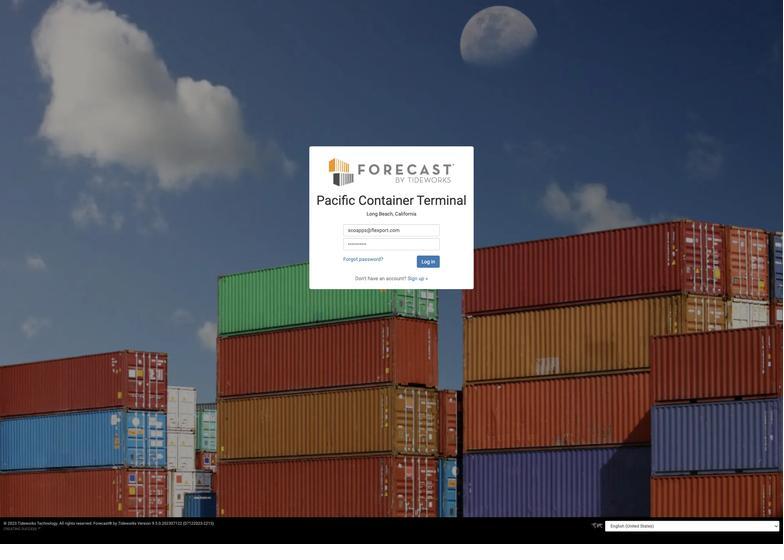 Task type: vqa. For each thing, say whether or not it's contained in the screenshot.
Order
no



Task type: describe. For each thing, give the bounding box(es) containing it.
rights
[[65, 522, 75, 527]]

creating
[[4, 528, 20, 532]]

container
[[359, 193, 414, 208]]

2023
[[8, 522, 17, 527]]

sign up » link
[[408, 276, 428, 282]]

up
[[419, 276, 425, 282]]

don't have an account? sign up »
[[356, 276, 428, 282]]

all
[[59, 522, 64, 527]]

9.5.0.202307122
[[152, 522, 182, 527]]

(07122023-
[[183, 522, 204, 527]]

© 2023 tideworks technology. all rights reserved. forecast® by tideworks version 9.5.0.202307122 (07122023-2213) creating success ℠
[[4, 522, 214, 532]]

Email or username text field
[[344, 224, 440, 237]]

pacific container terminal long beach, california
[[317, 193, 467, 217]]

have
[[368, 276, 378, 282]]

version
[[138, 522, 151, 527]]

℠
[[38, 528, 40, 532]]

long
[[367, 211, 378, 217]]

account?
[[386, 276, 407, 282]]

by
[[113, 522, 117, 527]]

technology.
[[37, 522, 58, 527]]



Task type: locate. For each thing, give the bounding box(es) containing it.
tideworks up success
[[18, 522, 36, 527]]

success
[[21, 528, 37, 532]]

log in button
[[417, 256, 440, 268]]

forecast®
[[93, 522, 112, 527]]

2 tideworks from the left
[[118, 522, 137, 527]]

beach,
[[379, 211, 394, 217]]

forgot
[[344, 257, 358, 262]]

pacific
[[317, 193, 356, 208]]

forgot password? link
[[344, 257, 384, 262]]

tideworks
[[18, 522, 36, 527], [118, 522, 137, 527]]

california
[[395, 211, 417, 217]]

an
[[380, 276, 385, 282]]

0 horizontal spatial tideworks
[[18, 522, 36, 527]]

Password password field
[[344, 238, 440, 251]]

2213)
[[204, 522, 214, 527]]

log
[[422, 259, 430, 265]]

reserved.
[[76, 522, 92, 527]]

sign
[[408, 276, 418, 282]]

©
[[4, 522, 7, 527]]

in
[[432, 259, 436, 265]]

forgot password? log in
[[344, 257, 436, 265]]

password?
[[359, 257, 384, 262]]

tideworks right by
[[118, 522, 137, 527]]

1 tideworks from the left
[[18, 522, 36, 527]]

1 horizontal spatial tideworks
[[118, 522, 137, 527]]

»
[[426, 276, 428, 282]]

forecast® by tideworks image
[[329, 157, 454, 187]]

don't
[[356, 276, 367, 282]]

terminal
[[417, 193, 467, 208]]



